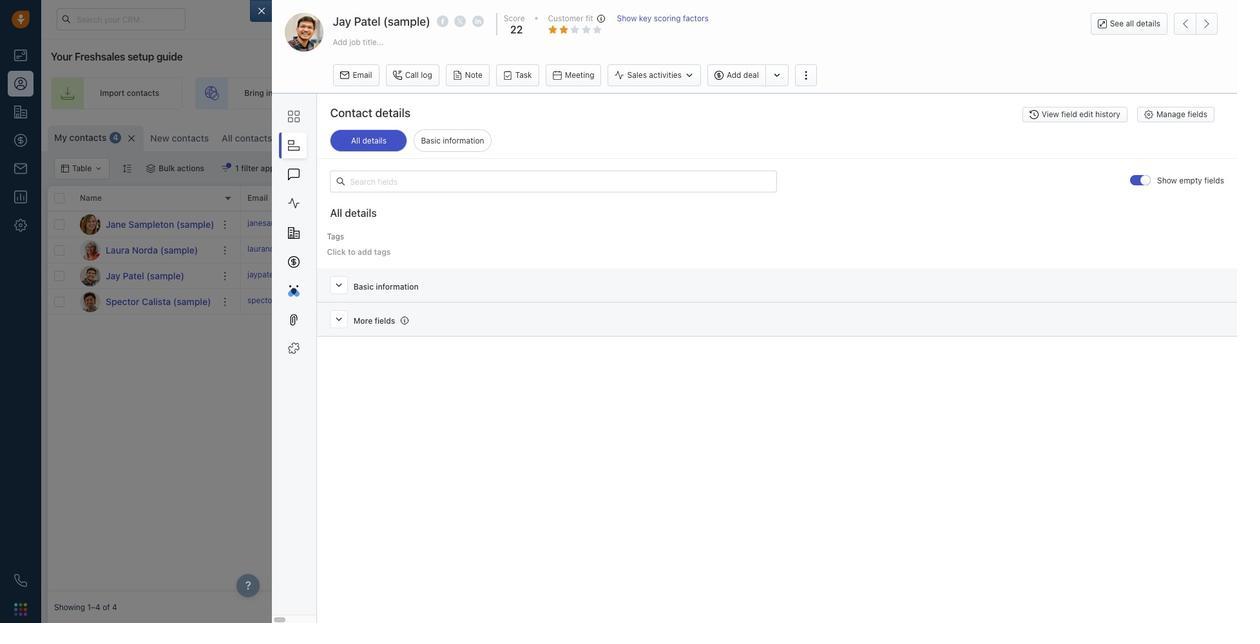 Task type: vqa. For each thing, say whether or not it's contained in the screenshot.
'ends'
no



Task type: locate. For each thing, give the bounding box(es) containing it.
1 horizontal spatial 22
[[537, 270, 550, 282]]

0 vertical spatial patel
[[354, 15, 380, 28]]

task for 54
[[464, 297, 480, 306]]

team
[[452, 89, 471, 98], [630, 89, 649, 98]]

fields
[[1188, 110, 1207, 119], [1204, 176, 1224, 186], [375, 316, 395, 326]]

row group containing jane sampleton (sample)
[[48, 212, 241, 315]]

show key scoring factors link
[[617, 13, 709, 37]]

1 vertical spatial + add task
[[441, 297, 480, 306]]

1 vertical spatial task
[[464, 297, 480, 306]]

+ click to add for 22
[[634, 271, 684, 281]]

jay
[[333, 15, 351, 28], [106, 270, 120, 281]]

create sales sequence link
[[685, 77, 842, 110]]

3684932360 link
[[344, 218, 393, 231]]

2 + add task from the top
[[441, 297, 480, 306]]

set up your sales pipeline link
[[855, 77, 1022, 110]]

0 horizontal spatial show
[[617, 14, 637, 23]]

1 vertical spatial sales
[[731, 194, 751, 203]]

patel up title...
[[354, 15, 380, 28]]

fields right empty
[[1204, 176, 1224, 186]]

(sample) right sampleton
[[176, 219, 214, 230]]

1 horizontal spatial your
[[612, 89, 628, 98]]

your right up at the right top of page
[[930, 89, 946, 98]]

sales left the "owner"
[[731, 194, 751, 203]]

show inside 'link'
[[617, 14, 637, 23]]

sales left pipeline
[[948, 89, 968, 98]]

jay right j image
[[106, 270, 120, 281]]

0 horizontal spatial leads
[[306, 89, 326, 98]]

sequence
[[782, 89, 819, 98]]

peterson
[[772, 271, 804, 281], [772, 297, 804, 307]]

sales left activities at the top right of page
[[627, 70, 647, 80]]

0 horizontal spatial sales
[[627, 70, 647, 80]]

contacts right my
[[69, 132, 107, 143]]

show left key
[[617, 14, 637, 23]]

1 horizontal spatial leads
[[580, 89, 600, 98]]

(sample) up spector calista (sample)
[[146, 270, 184, 281]]

details right ⌘
[[362, 136, 387, 146]]

add inside tags click to add tags
[[358, 247, 372, 257]]

phone element
[[8, 568, 34, 594]]

0 vertical spatial show
[[617, 14, 637, 23]]

(sample) inside 'link'
[[146, 270, 184, 281]]

your right invite
[[434, 89, 450, 98]]

create
[[734, 89, 759, 98]]

1 horizontal spatial deal
[[1101, 89, 1117, 98]]

1 vertical spatial basic
[[354, 282, 374, 292]]

4167348672
[[344, 244, 390, 254]]

call
[[405, 70, 419, 80]]

show left empty
[[1157, 176, 1177, 186]]

sales activities
[[627, 70, 682, 80]]

email down 1 filter applied button
[[247, 194, 268, 203]]

0 vertical spatial jay patel (sample)
[[333, 15, 430, 28]]

0 horizontal spatial jay
[[106, 270, 120, 281]]

+ add task for 54
[[441, 297, 480, 306]]

j image
[[80, 266, 101, 286]]

0 vertical spatial task
[[464, 271, 480, 281]]

1 horizontal spatial sales
[[731, 194, 751, 203]]

tags
[[327, 232, 344, 242], [374, 247, 391, 257]]

calista
[[142, 296, 171, 307]]

2 peterson from the top
[[772, 297, 804, 307]]

1 horizontal spatial 1
[[1152, 11, 1156, 19]]

techcave (sample)
[[924, 297, 992, 307]]

more...
[[310, 133, 337, 143]]

2 + click to add from the top
[[634, 297, 684, 307]]

4 right my contacts link
[[113, 133, 118, 143]]

1 team from the left
[[452, 89, 471, 98]]

1 horizontal spatial jay patel (sample)
[[333, 15, 430, 28]]

1 vertical spatial add deal
[[1084, 89, 1117, 98]]

0 vertical spatial information
[[443, 136, 484, 146]]

press space to select this row. row containing jay patel (sample)
[[48, 264, 241, 289]]

1 horizontal spatial basic
[[421, 136, 441, 146]]

1 vertical spatial container_wx8msf4aqz5i3rn1 image
[[734, 297, 743, 306]]

jay patel (sample) down the norda
[[106, 270, 184, 281]]

2 your from the left
[[612, 89, 628, 98]]

basic up 3684945781
[[354, 282, 374, 292]]

1 row group from the left
[[48, 212, 241, 315]]

1 leads from the left
[[306, 89, 326, 98]]

jay patel (sample) link
[[106, 270, 184, 283]]

contacts for my
[[69, 132, 107, 143]]

show empty fields
[[1157, 176, 1224, 186]]

1 vertical spatial all details
[[330, 207, 377, 219]]

basic down invite your team link
[[421, 136, 441, 146]]

0 horizontal spatial deal
[[743, 70, 759, 80]]

details right contact
[[375, 106, 410, 120]]

james
[[746, 271, 770, 281], [746, 297, 770, 307]]

to
[[602, 89, 609, 98], [348, 247, 356, 257], [371, 270, 379, 280], [661, 271, 668, 281], [661, 297, 668, 307]]

(sample) right corp
[[951, 271, 983, 281]]

1 vertical spatial deal
[[1101, 89, 1117, 98]]

add inside button
[[727, 70, 741, 80]]

manage
[[1156, 110, 1185, 119]]

1 vertical spatial patel
[[123, 270, 144, 281]]

actions
[[177, 164, 204, 173]]

information down invite your team
[[443, 136, 484, 146]]

1 + click to add from the top
[[634, 271, 684, 281]]

1 vertical spatial peterson
[[772, 297, 804, 307]]

contacts right the import
[[127, 89, 159, 98]]

new contacts button
[[144, 126, 215, 151], [150, 133, 209, 144]]

3684932360
[[344, 218, 393, 228]]

1 james from the top
[[746, 271, 770, 281]]

e corp (sample)
[[924, 271, 983, 281]]

tags down 3684932360 link
[[374, 247, 391, 257]]

container_wx8msf4aqz5i3rn1 image
[[221, 164, 230, 173], [734, 297, 743, 306]]

1 vertical spatial jay
[[106, 270, 120, 281]]

0 vertical spatial 4
[[113, 133, 118, 143]]

corp
[[931, 271, 949, 281]]

customer fit
[[548, 14, 593, 23]]

s image
[[80, 292, 101, 312]]

0 vertical spatial fields
[[1188, 110, 1207, 119]]

0 horizontal spatial all
[[222, 133, 233, 144]]

email
[[353, 70, 372, 80], [247, 194, 268, 203]]

0 horizontal spatial 1
[[235, 164, 239, 173]]

1 vertical spatial basic information
[[354, 282, 419, 292]]

view field edit history button
[[1022, 107, 1127, 122]]

0 vertical spatial add deal
[[727, 70, 759, 80]]

row group
[[48, 212, 241, 315], [241, 212, 1231, 315]]

0 horizontal spatial patel
[[123, 270, 144, 281]]

import
[[100, 89, 125, 98]]

contacts
[[127, 89, 159, 98], [69, 132, 107, 143], [172, 133, 209, 144], [235, 133, 272, 144]]

james peterson
[[746, 271, 804, 281], [746, 297, 804, 307]]

tags down janesampleton@gmail.com 3684932360
[[327, 232, 344, 242]]

1 sales from the left
[[761, 89, 780, 98]]

jay patel (sample) inside press space to select this row. "row"
[[106, 270, 184, 281]]

22 down score
[[510, 24, 523, 36]]

0 vertical spatial email
[[353, 70, 372, 80]]

0 horizontal spatial basic
[[354, 282, 374, 292]]

spectorcalista@gmail.com
[[247, 296, 343, 305]]

details up tags click to add tags
[[345, 207, 377, 219]]

1 vertical spatial jay patel (sample)
[[106, 270, 184, 281]]

press space to select this row. row containing spector calista (sample)
[[48, 289, 241, 315]]

patel inside jay patel (sample) 'link'
[[123, 270, 144, 281]]

0 horizontal spatial jay patel (sample)
[[106, 270, 184, 281]]

your
[[51, 51, 72, 62]]

1 vertical spatial 22
[[537, 270, 550, 282]]

jane sampleton (sample)
[[106, 219, 214, 230]]

add deal up create at the top of the page
[[727, 70, 759, 80]]

history
[[1095, 110, 1120, 119]]

0 vertical spatial peterson
[[772, 271, 804, 281]]

1 for 1
[[1152, 11, 1156, 19]]

title...
[[363, 37, 384, 47]]

0 horizontal spatial container_wx8msf4aqz5i3rn1 image
[[221, 164, 230, 173]]

fields right manage
[[1188, 110, 1207, 119]]

0 vertical spatial deal
[[743, 70, 759, 80]]

1 vertical spatial fields
[[1204, 176, 1224, 186]]

leads right website
[[306, 89, 326, 98]]

0 vertical spatial + add task
[[441, 271, 480, 281]]

fields right more
[[375, 316, 395, 326]]

patel up the spector
[[123, 270, 144, 281]]

1 horizontal spatial show
[[1157, 176, 1177, 186]]

1 vertical spatial tags
[[374, 247, 391, 257]]

press space to select this row. row containing 22
[[241, 264, 1231, 289]]

all
[[222, 133, 233, 144], [351, 136, 360, 146], [330, 207, 342, 219]]

factors
[[683, 14, 709, 23]]

12
[[300, 133, 308, 143]]

my contacts 4
[[54, 132, 118, 143]]

(sample) up title...
[[383, 15, 430, 28]]

contacts for new
[[172, 133, 209, 144]]

add deal up history
[[1084, 89, 1117, 98]]

details inside button
[[1136, 19, 1160, 28]]

3 your from the left
[[930, 89, 946, 98]]

0 vertical spatial sales
[[627, 70, 647, 80]]

0 vertical spatial basic
[[421, 136, 441, 146]]

leads down meeting
[[580, 89, 600, 98]]

show
[[617, 14, 637, 23], [1157, 176, 1177, 186]]

22 inside score 22
[[510, 24, 523, 36]]

2 task from the top
[[464, 297, 480, 306]]

22 inside press space to select this row. "row"
[[537, 270, 550, 282]]

1 horizontal spatial tags
[[374, 247, 391, 257]]

1 + add task from the top
[[441, 271, 480, 281]]

deal up create at the top of the page
[[743, 70, 759, 80]]

deal up history
[[1101, 89, 1117, 98]]

0 horizontal spatial basic information
[[354, 282, 419, 292]]

0 horizontal spatial team
[[452, 89, 471, 98]]

press space to select this row. row
[[48, 212, 241, 238], [241, 212, 1231, 238], [48, 238, 241, 264], [241, 238, 1231, 264], [48, 264, 241, 289], [241, 264, 1231, 289], [48, 289, 241, 315], [241, 289, 1231, 315]]

task
[[464, 271, 480, 281], [464, 297, 480, 306]]

4 right of
[[112, 603, 117, 613]]

1 vertical spatial james
[[746, 297, 770, 307]]

1 horizontal spatial team
[[630, 89, 649, 98]]

press space to select this row. row containing 54
[[241, 289, 1231, 315]]

sales
[[761, 89, 780, 98], [948, 89, 968, 98]]

1 vertical spatial james peterson
[[746, 297, 804, 307]]

spector calista (sample)
[[106, 296, 211, 307]]

details right all
[[1136, 19, 1160, 28]]

j image
[[80, 214, 101, 235]]

information
[[443, 136, 484, 146], [376, 282, 419, 292]]

basic information up 3684945781
[[354, 282, 419, 292]]

create sales sequence
[[734, 89, 819, 98]]

email down the add job title...
[[353, 70, 372, 80]]

0 horizontal spatial tags
[[327, 232, 344, 242]]

bulk
[[159, 164, 175, 173]]

1 vertical spatial information
[[376, 282, 419, 292]]

4
[[113, 133, 118, 143], [112, 603, 117, 613]]

1 horizontal spatial sales
[[948, 89, 968, 98]]

2 row group from the left
[[241, 212, 1231, 315]]

0 horizontal spatial add deal
[[727, 70, 759, 80]]

+ add task
[[441, 271, 480, 281], [441, 297, 480, 306]]

1 vertical spatial email
[[247, 194, 268, 203]]

all details
[[351, 136, 387, 146], [330, 207, 377, 219]]

1 vertical spatial show
[[1157, 176, 1177, 186]]

team down sales activities
[[630, 89, 649, 98]]

fields inside button
[[1188, 110, 1207, 119]]

name row
[[48, 186, 241, 212]]

all details up tags click to add tags
[[330, 207, 377, 219]]

show key scoring factors
[[617, 14, 709, 23]]

1 horizontal spatial basic information
[[421, 136, 484, 146]]

my contacts link
[[54, 131, 107, 144]]

cell
[[434, 212, 531, 237], [531, 212, 628, 237], [628, 212, 724, 237], [724, 212, 821, 237], [821, 212, 917, 237], [917, 212, 1014, 237], [1014, 212, 1231, 237], [434, 238, 531, 263], [531, 238, 628, 263], [628, 238, 724, 263], [724, 238, 821, 263], [821, 238, 917, 263], [917, 238, 1014, 263], [1014, 238, 1231, 263], [1014, 264, 1231, 289], [1014, 289, 1231, 314]]

dialog
[[250, 0, 1237, 624]]

your
[[434, 89, 450, 98], [612, 89, 628, 98], [930, 89, 946, 98]]

grid
[[48, 185, 1231, 593]]

add deal inside button
[[727, 70, 759, 80]]

1 inside button
[[235, 164, 239, 173]]

1 left filter
[[235, 164, 239, 173]]

details
[[1136, 19, 1160, 28], [375, 106, 410, 120], [362, 136, 387, 146], [345, 207, 377, 219]]

1 horizontal spatial email
[[353, 70, 372, 80]]

0 horizontal spatial sales
[[761, 89, 780, 98]]

information up 3684945781
[[376, 282, 419, 292]]

contact
[[330, 106, 372, 120]]

team down note button
[[452, 89, 471, 98]]

2 horizontal spatial all
[[351, 136, 360, 146]]

1 task from the top
[[464, 271, 480, 281]]

contacts up actions
[[172, 133, 209, 144]]

jay patel (sample) up title...
[[333, 15, 430, 28]]

all up 1 filter applied button
[[222, 133, 233, 144]]

all details down contact details
[[351, 136, 387, 146]]

2 james from the top
[[746, 297, 770, 307]]

1 horizontal spatial container_wx8msf4aqz5i3rn1 image
[[734, 297, 743, 306]]

jay up the job
[[333, 15, 351, 28]]

1 horizontal spatial patel
[[354, 15, 380, 28]]

0 vertical spatial james
[[746, 271, 770, 281]]

show for show empty fields
[[1157, 176, 1177, 186]]

0 vertical spatial container_wx8msf4aqz5i3rn1 image
[[221, 164, 230, 173]]

1 vertical spatial + click to add
[[634, 297, 684, 307]]

22 up the 54
[[537, 270, 550, 282]]

1 james peterson from the top
[[746, 271, 804, 281]]

(sample) down jane sampleton (sample) link on the top left of page
[[160, 245, 198, 255]]

0 horizontal spatial 22
[[510, 24, 523, 36]]

fields for more fields
[[375, 316, 395, 326]]

1 right all
[[1152, 11, 1156, 19]]

0 vertical spatial james peterson
[[746, 271, 804, 281]]

1 horizontal spatial jay
[[333, 15, 351, 28]]

janesampleton@gmail.com 3684932360
[[247, 218, 393, 228]]

manage fields
[[1156, 110, 1207, 119]]

email inside button
[[353, 70, 372, 80]]

all down contact
[[351, 136, 360, 146]]

1 vertical spatial 1
[[235, 164, 239, 173]]

all left "3684932360"
[[330, 207, 342, 219]]

website
[[275, 89, 304, 98]]

add
[[333, 37, 347, 47], [727, 70, 741, 80], [1084, 89, 1099, 98], [448, 271, 462, 281], [448, 297, 462, 306]]

dialog containing jay patel (sample)
[[250, 0, 1237, 624]]

bulk actions
[[159, 164, 204, 173]]

0 vertical spatial + click to add
[[634, 271, 684, 281]]

0 horizontal spatial your
[[434, 89, 450, 98]]

sales activities button
[[608, 64, 707, 86], [608, 64, 701, 86]]

contacts up filter
[[235, 133, 272, 144]]

sales
[[627, 70, 647, 80], [731, 194, 751, 203]]

your down sales activities
[[612, 89, 628, 98]]

basic information down invite your team
[[421, 136, 484, 146]]

laura
[[106, 245, 130, 255]]

sales right create at the top of the page
[[761, 89, 780, 98]]

0 vertical spatial 1
[[1152, 11, 1156, 19]]

2 horizontal spatial your
[[930, 89, 946, 98]]

freshsales
[[75, 51, 125, 62]]

jay patel (sample) inside dialog
[[333, 15, 430, 28]]

more
[[354, 316, 373, 326]]

basic
[[421, 136, 441, 146], [354, 282, 374, 292]]

2 vertical spatial fields
[[375, 316, 395, 326]]

0 vertical spatial 22
[[510, 24, 523, 36]]

1 your from the left
[[434, 89, 450, 98]]



Task type: describe. For each thing, give the bounding box(es) containing it.
⌘
[[350, 134, 357, 143]]

import contacts link
[[51, 77, 182, 110]]

container_wx8msf4aqz5i3rn1 image
[[146, 164, 155, 173]]

manage fields button
[[1137, 107, 1214, 122]]

laura norda (sample)
[[106, 245, 198, 255]]

spector calista (sample) link
[[106, 295, 211, 308]]

1 peterson from the top
[[772, 271, 804, 281]]

0 vertical spatial tags
[[327, 232, 344, 242]]

setup
[[127, 51, 154, 62]]

o
[[360, 134, 366, 143]]

view field edit history
[[1042, 110, 1120, 119]]

container_wx8msf4aqz5i3rn1 image inside 1 filter applied button
[[221, 164, 230, 173]]

sampleton
[[128, 219, 174, 230]]

1 horizontal spatial all
[[330, 207, 342, 219]]

2 sales from the left
[[948, 89, 968, 98]]

bring in website leads
[[244, 89, 326, 98]]

e
[[924, 271, 929, 281]]

contact details
[[330, 106, 410, 120]]

contacts for import
[[127, 89, 159, 98]]

0 horizontal spatial email
[[247, 194, 268, 203]]

3684945781
[[344, 296, 391, 305]]

task button
[[496, 64, 539, 86]]

import contacts
[[100, 89, 159, 98]]

+ add task for 22
[[441, 271, 480, 281]]

task for 22
[[464, 271, 480, 281]]

note
[[465, 70, 482, 80]]

2 team from the left
[[630, 89, 649, 98]]

0 vertical spatial jay
[[333, 15, 351, 28]]

lauranordasample@gmail.com
[[247, 244, 357, 254]]

to inside tags click to add tags
[[348, 247, 356, 257]]

activities
[[649, 70, 682, 80]]

fields for manage fields
[[1188, 110, 1207, 119]]

meeting button
[[545, 64, 601, 86]]

sales for sales owner
[[731, 194, 751, 203]]

score
[[504, 14, 525, 23]]

showing
[[54, 603, 85, 613]]

phone image
[[14, 575, 27, 588]]

in
[[266, 89, 273, 98]]

spectorcalista@gmail.com 3684945781
[[247, 296, 391, 305]]

see
[[1110, 19, 1124, 28]]

show for show key scoring factors
[[617, 14, 637, 23]]

freshworks switcher image
[[14, 604, 27, 616]]

3684945781 link
[[344, 295, 391, 309]]

your freshsales setup guide
[[51, 51, 183, 62]]

jaypatelsample@gmail.com link
[[247, 269, 346, 283]]

Search fields text field
[[330, 171, 777, 193]]

guide
[[156, 51, 183, 62]]

(sample) down e corp (sample)
[[960, 297, 992, 307]]

grid containing 22
[[48, 185, 1231, 593]]

of
[[103, 603, 110, 613]]

press space to select this row. row containing jane sampleton (sample)
[[48, 212, 241, 238]]

key
[[639, 14, 652, 23]]

more fields
[[354, 316, 395, 326]]

job
[[349, 37, 361, 47]]

qualified
[[841, 297, 874, 307]]

showing 1–4 of 4
[[54, 603, 117, 613]]

meeting
[[565, 70, 594, 80]]

22 button
[[507, 24, 523, 36]]

invite your team link
[[362, 77, 494, 110]]

invite your team
[[411, 89, 471, 98]]

l image
[[80, 240, 101, 261]]

customer
[[548, 14, 583, 23]]

janesampleton@gmail.com
[[247, 218, 345, 228]]

row group containing 22
[[241, 212, 1231, 315]]

view
[[1042, 110, 1059, 119]]

0 vertical spatial all details
[[351, 136, 387, 146]]

edit
[[1079, 110, 1093, 119]]

jane
[[106, 219, 126, 230]]

1 horizontal spatial add deal
[[1084, 89, 1117, 98]]

contacts for all
[[235, 133, 272, 144]]

jay inside 'link'
[[106, 270, 120, 281]]

add deal link
[[1035, 77, 1140, 110]]

1 filter applied button
[[213, 158, 297, 180]]

1 horizontal spatial information
[[443, 136, 484, 146]]

deal inside button
[[743, 70, 759, 80]]

sales for sales activities
[[627, 70, 647, 80]]

jaypatelsample@gmail.com
[[247, 270, 346, 280]]

0 vertical spatial basic information
[[421, 136, 484, 146]]

invite
[[411, 89, 431, 98]]

field
[[1061, 110, 1077, 119]]

empty
[[1179, 176, 1202, 186]]

1 for 1 filter applied
[[235, 164, 239, 173]]

note button
[[446, 64, 490, 86]]

4 inside my contacts 4
[[113, 133, 118, 143]]

(sample) right 'calista'
[[173, 296, 211, 307]]

⌘ o
[[350, 134, 366, 143]]

bring
[[244, 89, 264, 98]]

Search your CRM... text field
[[57, 8, 186, 30]]

call log
[[405, 70, 432, 80]]

laura norda (sample) link
[[106, 244, 198, 257]]

2 james peterson from the top
[[746, 297, 804, 307]]

scoring
[[654, 14, 681, 23]]

name
[[80, 194, 102, 203]]

press space to select this row. row containing lauranordasample@gmail.com
[[241, 238, 1231, 264]]

task
[[515, 70, 532, 80]]

see all details
[[1110, 19, 1160, 28]]

add deal button
[[707, 64, 765, 86]]

patel inside dialog
[[354, 15, 380, 28]]

12 more... button
[[282, 130, 344, 148]]

bring in website leads link
[[195, 77, 349, 110]]

add job title...
[[333, 37, 384, 47]]

unqualified
[[841, 271, 883, 281]]

sales owner
[[731, 194, 777, 203]]

press space to select this row. row containing janesampleton@gmail.com
[[241, 212, 1231, 238]]

54
[[537, 296, 550, 307]]

pipeline
[[970, 89, 999, 98]]

1 vertical spatial 4
[[112, 603, 117, 613]]

applied
[[261, 164, 288, 173]]

press space to select this row. row containing laura norda (sample)
[[48, 238, 241, 264]]

+ click to add for 54
[[634, 297, 684, 307]]

route leads to your team link
[[507, 77, 672, 110]]

1 link
[[1138, 8, 1160, 30]]

see all details button
[[1091, 13, 1167, 35]]

email button
[[333, 64, 379, 86]]

up
[[918, 89, 928, 98]]

0 horizontal spatial information
[[376, 282, 419, 292]]

lauranordasample@gmail.com link
[[247, 243, 357, 257]]

new
[[150, 133, 169, 144]]

filter
[[241, 164, 259, 173]]

click inside tags click to add tags
[[327, 247, 346, 257]]

2 leads from the left
[[580, 89, 600, 98]]

all
[[1126, 19, 1134, 28]]

set
[[904, 89, 916, 98]]

log
[[421, 70, 432, 80]]

call log button
[[386, 64, 439, 86]]

jane sampleton (sample) link
[[106, 218, 214, 231]]

new contacts
[[150, 133, 209, 144]]



